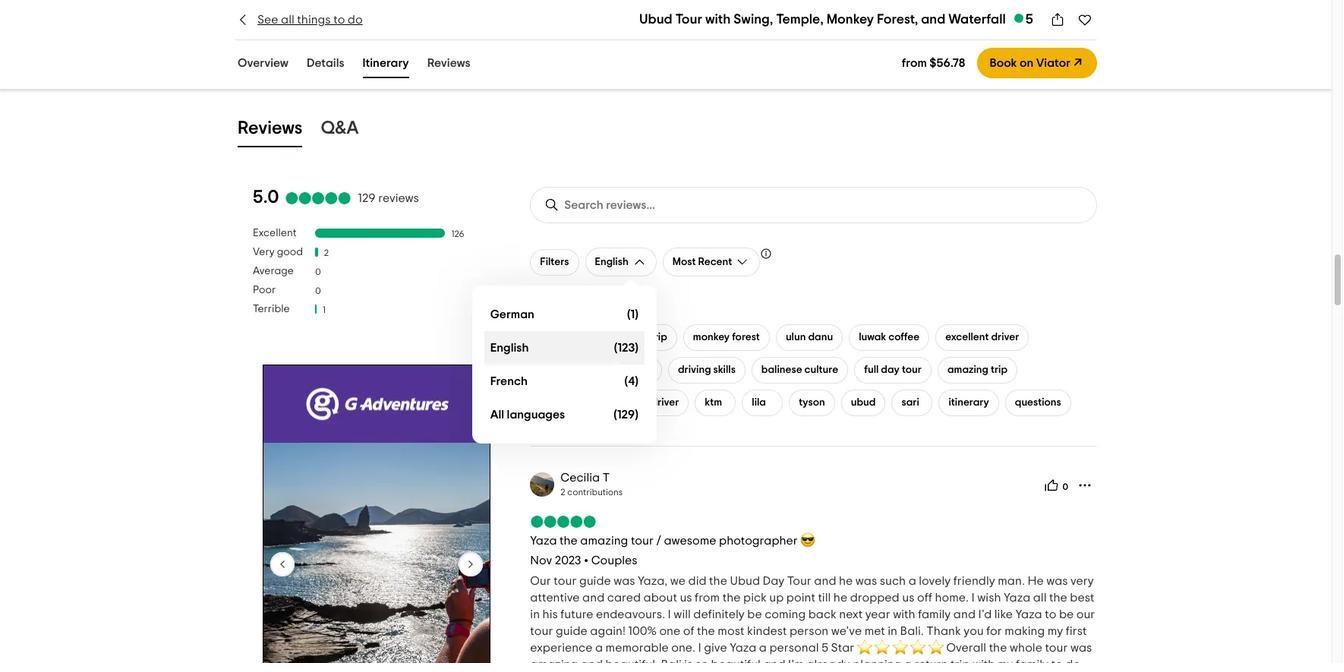 Task type: locate. For each thing, give the bounding box(es) containing it.
with up bali.
[[893, 608, 916, 621]]

driver inside "button"
[[992, 332, 1020, 343]]

2 horizontal spatial i
[[972, 592, 975, 604]]

1 horizontal spatial trip
[[951, 659, 970, 663]]

tour up point
[[788, 575, 812, 587]]

english up mentions
[[595, 256, 629, 267]]

(129)
[[614, 408, 639, 420]]

balinese
[[762, 365, 803, 375]]

waterfall
[[949, 13, 1006, 27]]

0 horizontal spatial all
[[281, 14, 295, 26]]

a right write
[[284, 39, 292, 52]]

i'd
[[979, 608, 992, 621]]

1 vertical spatial to
[[1045, 608, 1057, 621]]

1 vertical spatial ubud
[[730, 575, 760, 587]]

tab list
[[216, 50, 492, 81], [216, 112, 1116, 150]]

and up the you
[[954, 608, 976, 621]]

0 vertical spatial tab list
[[216, 50, 492, 81]]

i left will
[[668, 608, 671, 621]]

0 horizontal spatial tour
[[676, 13, 703, 27]]

0 vertical spatial guide
[[579, 575, 611, 587]]

1 horizontal spatial i
[[698, 642, 702, 654]]

(123)
[[614, 341, 639, 354]]

excellent
[[946, 332, 989, 343]]

list box
[[472, 286, 657, 444]]

1 vertical spatial reviews
[[238, 119, 303, 137]]

day down '(1)'
[[630, 332, 648, 343]]

1 vertical spatial with
[[893, 608, 916, 621]]

2 vertical spatial amazing
[[530, 659, 578, 663]]

0 vertical spatial my
[[1048, 625, 1064, 637]]

my left first
[[1048, 625, 1064, 637]]

a left the photo
[[413, 39, 421, 52]]

family down the whole
[[1016, 659, 1049, 663]]

all right see at the left top
[[281, 14, 295, 26]]

from inside our tour guide was yaza, we did the ubud day tour and he was such a lovely friendly man. he was very attentive and cared about us from the pick up point till he dropped us off home. i wish yaza all the best in his future endeavours. i will definitely be coming back next year with family and i'd like yaza to be our tour guide again! 100% one of the most kindest person we've met in bali. thank you for making my first experience a memorable one. i give yaza a personal 5 star ⭐️ ⭐️ ⭐️ ⭐️ ⭐️  overall the whole tour was amazing and beautiful. bali is so beautiful and i'm already planning a return trip with my family
[[695, 592, 720, 604]]

cecilia t 2 contributions
[[561, 472, 623, 497]]

driving
[[678, 365, 711, 375]]

amazing down excellent
[[948, 365, 989, 375]]

popular
[[530, 302, 574, 314]]

a
[[284, 39, 292, 52], [413, 39, 421, 52], [909, 575, 917, 587], [595, 642, 603, 654], [759, 642, 767, 654], [905, 659, 912, 663]]

2 vertical spatial trip
[[951, 659, 970, 663]]

1 horizontal spatial be
[[1059, 608, 1074, 621]]

ubud inside our tour guide was yaza, we did the ubud day tour and he was such a lovely friendly man. he was very attentive and cared about us from the pick up point till he dropped us off home. i wish yaza all the best in his future endeavours. i will definitely be coming back next year with family and i'd like yaza to be our tour guide again! 100% one of the most kindest person we've met in bali. thank you for making my first experience a memorable one. i give yaza a personal 5 star ⭐️ ⭐️ ⭐️ ⭐️ ⭐️  overall the whole tour was amazing and beautiful. bali is so beautiful and i'm already planning a return trip with my family
[[730, 575, 760, 587]]

english inside popup button
[[595, 256, 629, 267]]

overview button
[[235, 53, 292, 78]]

driver inside button
[[651, 397, 679, 408]]

1 horizontal spatial us
[[902, 592, 915, 604]]

5 ⭐️ from the left
[[929, 642, 944, 654]]

met
[[865, 625, 885, 637]]

1 ⭐️ from the left
[[857, 642, 873, 654]]

trip right (123)
[[651, 332, 668, 343]]

0 horizontal spatial 2
[[324, 248, 329, 257]]

2 tab list from the top
[[216, 112, 1116, 150]]

excellent driver
[[946, 332, 1020, 343]]

to
[[334, 14, 345, 26], [1045, 608, 1057, 621]]

personal
[[770, 642, 819, 654]]

i left wish
[[972, 592, 975, 604]]

1 horizontal spatial reviews button
[[424, 53, 474, 78]]

safe
[[628, 397, 649, 408]]

from down did at the right
[[695, 592, 720, 604]]

0 horizontal spatial from
[[695, 592, 720, 604]]

2 right good
[[324, 248, 329, 257]]

1 vertical spatial tab list
[[216, 112, 1116, 150]]

day
[[630, 332, 648, 343], [881, 365, 900, 375]]

mentions
[[576, 302, 626, 314]]

memorable
[[606, 642, 669, 654]]

full day tour
[[864, 365, 922, 375]]

ubud
[[851, 397, 876, 408]]

amazing inside amazing trip button
[[948, 365, 989, 375]]

guide down future
[[556, 625, 588, 637]]

option down popular
[[484, 331, 645, 365]]

2 horizontal spatial trip
[[991, 365, 1008, 375]]

1 vertical spatial i
[[668, 608, 671, 621]]

ulun danu button
[[776, 324, 843, 351]]

guide down •
[[579, 575, 611, 587]]

1 horizontal spatial to
[[1045, 608, 1057, 621]]

skills
[[714, 365, 736, 375]]

family up thank
[[918, 608, 951, 621]]

0 horizontal spatial english
[[491, 341, 529, 354]]

1 horizontal spatial family
[[1016, 659, 1049, 663]]

trip inside button
[[991, 365, 1008, 375]]

amazing up couples
[[581, 535, 628, 547]]

full day tour button
[[855, 357, 932, 384]]

such
[[880, 575, 906, 587]]

full
[[864, 365, 879, 375]]

1 horizontal spatial all
[[1034, 592, 1047, 604]]

day right the "full"
[[881, 365, 900, 375]]

with down overall
[[973, 659, 995, 663]]

0 horizontal spatial be
[[748, 608, 762, 621]]

contributions
[[568, 488, 623, 497]]

1 horizontal spatial tour
[[788, 575, 812, 587]]

0 inside button
[[1063, 482, 1069, 491]]

amazing down experience
[[530, 659, 578, 663]]

5 inside our tour guide was yaza, we did the ubud day tour and he was such a lovely friendly man. he was very attentive and cared about us from the pick up point till he dropped us off home. i wish yaza all the best in his future endeavours. i will definitely be coming back next year with family and i'd like yaza to be our tour guide again! 100% one of the most kindest person we've met in bali. thank you for making my first experience a memorable one. i give yaza a personal 5 star ⭐️ ⭐️ ⭐️ ⭐️ ⭐️  overall the whole tour was amazing and beautiful. bali is so beautiful and i'm already planning a return trip with my family
[[822, 642, 829, 654]]

dropped
[[850, 592, 900, 604]]

upload a photo link
[[353, 28, 474, 63]]

1 vertical spatial amazing
[[581, 535, 628, 547]]

5.0 of 5 bubbles image left 129
[[285, 192, 352, 204]]

one.
[[672, 642, 696, 654]]

bali
[[661, 659, 682, 663]]

0 vertical spatial driver
[[992, 332, 1020, 343]]

0 vertical spatial amazing
[[948, 365, 989, 375]]

0 vertical spatial family
[[918, 608, 951, 621]]

1 vertical spatial 2
[[561, 488, 566, 497]]

us left off
[[902, 592, 915, 604]]

lila
[[752, 397, 766, 408]]

all languages
[[491, 408, 565, 420]]

list box containing german
[[472, 286, 657, 444]]

amazing trip button
[[938, 357, 1018, 384]]

1 horizontal spatial english
[[595, 256, 629, 267]]

reviews down the photo
[[427, 57, 471, 69]]

rice
[[596, 365, 614, 375]]

1 vertical spatial he
[[834, 592, 848, 604]]

1 vertical spatial 5
[[822, 642, 829, 654]]

option containing all languages
[[484, 398, 645, 431]]

0 horizontal spatial family
[[918, 608, 951, 621]]

1 vertical spatial my
[[998, 659, 1014, 663]]

1 vertical spatial in
[[888, 625, 898, 637]]

1 vertical spatial day
[[881, 365, 900, 375]]

photographer
[[719, 535, 798, 547]]

trip
[[651, 332, 668, 343], [991, 365, 1008, 375], [951, 659, 970, 663]]

and right forest,
[[921, 13, 946, 27]]

/
[[657, 535, 661, 547]]

reviews
[[427, 57, 471, 69], [238, 119, 303, 137]]

yaza up making
[[1016, 608, 1043, 621]]

option down tegalalang
[[484, 398, 645, 431]]

he right till
[[834, 592, 848, 604]]

with
[[706, 13, 731, 27], [893, 608, 916, 621], [973, 659, 995, 663]]

3 option from the top
[[484, 365, 645, 398]]

0 vertical spatial reviews button
[[424, 53, 474, 78]]

details
[[307, 57, 345, 69]]

1 vertical spatial 0
[[315, 286, 321, 295]]

0 vertical spatial he
[[839, 575, 853, 587]]

reviews button down "overview" button
[[235, 115, 306, 147]]

trip inside button
[[651, 332, 668, 343]]

1 horizontal spatial from
[[902, 57, 927, 69]]

us up will
[[680, 592, 692, 604]]

t
[[603, 472, 610, 484]]

trip for amazing trip
[[991, 365, 1008, 375]]

5 left the share icon
[[1026, 13, 1034, 27]]

•
[[584, 554, 589, 567]]

all down "he"
[[1034, 592, 1047, 604]]

lila button
[[742, 390, 783, 416]]

0 vertical spatial trip
[[651, 332, 668, 343]]

person
[[790, 625, 829, 637]]

Search search field
[[565, 198, 691, 212]]

ktm
[[705, 397, 722, 408]]

driver right safe on the bottom left
[[651, 397, 679, 408]]

save to a trip image
[[1078, 12, 1093, 27]]

trip down overall
[[951, 659, 970, 663]]

popular mentions
[[530, 302, 626, 314]]

awesome
[[664, 535, 717, 547]]

reviews button down the photo
[[424, 53, 474, 78]]

recent
[[698, 256, 732, 267]]

0 horizontal spatial to
[[334, 14, 345, 26]]

1 horizontal spatial day
[[881, 365, 900, 375]]

so
[[696, 659, 709, 663]]

0 vertical spatial 5
[[1026, 13, 1034, 27]]

1 horizontal spatial ubud
[[730, 575, 760, 587]]

english up the french
[[491, 341, 529, 354]]

from $56.78
[[902, 57, 966, 69]]

my down the whole
[[998, 659, 1014, 663]]

0 horizontal spatial ubud
[[640, 13, 673, 27]]

0 vertical spatial day
[[630, 332, 648, 343]]

amazing inside yaza the amazing tour / awesome photographer 😎 nov 2023 • couples
[[581, 535, 628, 547]]

1 option from the top
[[484, 298, 645, 331]]

tour left swing, at the right top of page
[[676, 13, 703, 27]]

very
[[253, 247, 275, 257]]

2 vertical spatial i
[[698, 642, 702, 654]]

0 horizontal spatial trip
[[651, 332, 668, 343]]

option up languages
[[484, 365, 645, 398]]

option down "filters" button on the left top of the page
[[484, 298, 645, 331]]

excellent
[[253, 228, 297, 238]]

wish
[[978, 592, 1001, 604]]

i
[[972, 592, 975, 604], [668, 608, 671, 621], [698, 642, 702, 654]]

0 vertical spatial 5.0 of 5 bubbles image
[[285, 192, 352, 204]]

2 option from the top
[[484, 331, 645, 365]]

and down experience
[[581, 659, 603, 663]]

0 horizontal spatial amazing
[[530, 659, 578, 663]]

he
[[839, 575, 853, 587], [834, 592, 848, 604]]

yaza up nov
[[530, 535, 557, 547]]

us
[[680, 592, 692, 604], [902, 592, 915, 604]]

0 horizontal spatial reviews
[[238, 119, 303, 137]]

3 ⭐️ from the left
[[893, 642, 908, 654]]

day inside day trip button
[[630, 332, 648, 343]]

and up future
[[583, 592, 605, 604]]

in left his
[[530, 608, 540, 621]]

1 vertical spatial trip
[[991, 365, 1008, 375]]

and
[[921, 13, 946, 27], [814, 575, 837, 587], [583, 592, 605, 604], [954, 608, 976, 621], [581, 659, 603, 663], [764, 659, 786, 663]]

thank
[[927, 625, 961, 637]]

from left $56.78 on the right of the page
[[902, 57, 927, 69]]

ubud tour with swing, temple, monkey forest, and waterfall
[[640, 13, 1006, 27]]

1 horizontal spatial with
[[893, 608, 916, 621]]

he up dropped
[[839, 575, 853, 587]]

point
[[787, 592, 816, 604]]

1 vertical spatial tour
[[788, 575, 812, 587]]

in right met
[[888, 625, 898, 637]]

2
[[324, 248, 329, 257], [561, 488, 566, 497]]

2 vertical spatial 0
[[1063, 482, 1069, 491]]

be left our
[[1059, 608, 1074, 621]]

to up making
[[1045, 608, 1057, 621]]

write
[[252, 39, 282, 52]]

0 right average
[[315, 267, 321, 276]]

1 horizontal spatial in
[[888, 625, 898, 637]]

option
[[484, 298, 645, 331], [484, 331, 645, 365], [484, 365, 645, 398], [484, 398, 645, 431]]

1 tab list from the top
[[216, 50, 492, 81]]

5 up already
[[822, 642, 829, 654]]

option containing english
[[484, 331, 645, 365]]

4 option from the top
[[484, 398, 645, 431]]

1 vertical spatial reviews button
[[235, 115, 306, 147]]

reviews button
[[424, 53, 474, 78], [235, 115, 306, 147]]

ulun
[[786, 332, 806, 343]]

the right did at the right
[[709, 575, 728, 587]]

1 horizontal spatial 5
[[1026, 13, 1034, 27]]

1 vertical spatial from
[[695, 592, 720, 604]]

i up so
[[698, 642, 702, 654]]

with left swing, at the right top of page
[[706, 13, 731, 27]]

2 be from the left
[[1059, 608, 1074, 621]]

0 vertical spatial english
[[595, 256, 629, 267]]

trip down excellent driver "button"
[[991, 365, 1008, 375]]

0 vertical spatial i
[[972, 592, 975, 604]]

day inside full day tour button
[[881, 365, 900, 375]]

the inside yaza the amazing tour / awesome photographer 😎 nov 2023 • couples
[[560, 535, 578, 547]]

tour left /
[[631, 535, 654, 547]]

tour down his
[[530, 625, 553, 637]]

1 horizontal spatial amazing
[[581, 535, 628, 547]]

the up 2023
[[560, 535, 578, 547]]

1 vertical spatial all
[[1034, 592, 1047, 604]]

forest
[[732, 332, 760, 343]]

cecilia t image
[[530, 472, 555, 496]]

good
[[277, 247, 303, 257]]

1 horizontal spatial reviews
[[427, 57, 471, 69]]

5.0 of 5 bubbles image
[[285, 192, 352, 204], [530, 516, 597, 528]]

driver right excellent
[[992, 332, 1020, 343]]

1 horizontal spatial 2
[[561, 488, 566, 497]]

tegalalang
[[540, 365, 593, 375]]

0 vertical spatial reviews
[[427, 57, 471, 69]]

0 horizontal spatial driver
[[651, 397, 679, 408]]

5.0 of 5 bubbles image up 2023
[[530, 516, 597, 528]]

a down kindest
[[759, 642, 767, 654]]

2 horizontal spatial with
[[973, 659, 995, 663]]

0 vertical spatial 0
[[315, 267, 321, 276]]

1 vertical spatial driver
[[651, 397, 679, 408]]

the
[[560, 535, 578, 547], [709, 575, 728, 587], [723, 592, 741, 604], [1050, 592, 1068, 604], [697, 625, 715, 637], [989, 642, 1007, 654]]

0 left open options menu icon
[[1063, 482, 1069, 491]]

pick
[[744, 592, 767, 604]]

terrible
[[253, 304, 290, 314]]

languages
[[507, 408, 565, 420]]

0 horizontal spatial us
[[680, 592, 692, 604]]

0 vertical spatial all
[[281, 14, 295, 26]]

0 horizontal spatial reviews button
[[235, 115, 306, 147]]

2 inside cecilia t 2 contributions
[[561, 488, 566, 497]]

0 right poor
[[315, 286, 321, 295]]

0 horizontal spatial 5
[[822, 642, 829, 654]]

0 horizontal spatial day
[[630, 332, 648, 343]]

2 right 'cecilia t' image
[[561, 488, 566, 497]]

2 horizontal spatial amazing
[[948, 365, 989, 375]]

1 vertical spatial english
[[491, 341, 529, 354]]

reviews down "overview" button
[[238, 119, 303, 137]]

1 horizontal spatial driver
[[992, 332, 1020, 343]]

tour up sari at bottom right
[[902, 365, 922, 375]]

overall
[[947, 642, 987, 654]]

tour inside button
[[902, 365, 922, 375]]

a left return
[[905, 659, 912, 663]]

to left "do" on the left of the page
[[334, 14, 345, 26]]

2 us from the left
[[902, 592, 915, 604]]

yaza down man.
[[1004, 592, 1031, 604]]

was down first
[[1071, 642, 1092, 654]]

filter reviews element
[[253, 227, 500, 322]]

0 horizontal spatial with
[[706, 13, 731, 27]]

couples
[[591, 554, 638, 567]]

1 us from the left
[[680, 592, 692, 604]]

0 horizontal spatial in
[[530, 608, 540, 621]]

be down pick
[[748, 608, 762, 621]]

2 vertical spatial with
[[973, 659, 995, 663]]

1 vertical spatial 5.0 of 5 bubbles image
[[530, 516, 597, 528]]



Task type: vqa. For each thing, say whether or not it's contained in the screenshot.
Norwegian
no



Task type: describe. For each thing, give the bounding box(es) containing it.
did
[[689, 575, 707, 587]]

search image
[[545, 197, 560, 213]]

bali.
[[900, 625, 924, 637]]

a inside 'link'
[[413, 39, 421, 52]]

trip inside our tour guide was yaza, we did the ubud day tour and he was such a lovely friendly man. he was very attentive and cared about us from the pick up point till he dropped us off home. i wish yaza all the best in his future endeavours. i will definitely be coming back next year with family and i'd like yaza to be our tour guide again! 100% one of the most kindest person we've met in bali. thank you for making my first experience a memorable one. i give yaza a personal 5 star ⭐️ ⭐️ ⭐️ ⭐️ ⭐️  overall the whole tour was amazing and beautiful. bali is so beautiful and i'm already planning a return trip with my family
[[951, 659, 970, 663]]

the down for
[[989, 642, 1007, 654]]

1 vertical spatial guide
[[556, 625, 588, 637]]

all
[[491, 408, 504, 420]]

option containing german
[[484, 298, 645, 331]]

0 vertical spatial ubud
[[640, 13, 673, 27]]

temple,
[[776, 13, 824, 27]]

driving skills
[[678, 365, 736, 375]]

2 inside filter reviews element
[[324, 248, 329, 257]]

filters button
[[530, 249, 579, 275]]

ulun danu
[[786, 332, 833, 343]]

1 horizontal spatial my
[[1048, 625, 1064, 637]]

tyson button
[[789, 390, 835, 416]]

culture
[[805, 365, 839, 375]]

questions
[[1015, 397, 1062, 408]]

tour up attentive at the bottom left of page
[[554, 575, 577, 587]]

driver for safe driver
[[651, 397, 679, 408]]

5.0
[[253, 188, 279, 207]]

is
[[685, 659, 693, 663]]

day trip
[[630, 332, 668, 343]]

give
[[704, 642, 727, 654]]

was up dropped
[[856, 575, 877, 587]]

0 vertical spatial from
[[902, 57, 927, 69]]

yaza inside yaza the amazing tour / awesome photographer 😎 nov 2023 • couples
[[530, 535, 557, 547]]

itinerary
[[363, 57, 409, 69]]

nov
[[530, 554, 552, 567]]

excellent driver button
[[936, 324, 1030, 351]]

i'm
[[788, 659, 804, 663]]

tour down first
[[1045, 642, 1068, 654]]

things
[[297, 14, 331, 26]]

most
[[718, 625, 745, 637]]

luwak coffee button
[[849, 324, 930, 351]]

overview
[[238, 57, 289, 69]]

endeavours.
[[596, 608, 665, 621]]

all inside see all things to do link
[[281, 14, 295, 26]]

book on viator
[[990, 57, 1071, 69]]

most
[[673, 256, 696, 267]]

english inside "option"
[[491, 341, 529, 354]]

viator
[[1037, 57, 1071, 69]]

and left i'm
[[764, 659, 786, 663]]

cecilia
[[561, 472, 600, 484]]

(4)
[[625, 375, 639, 387]]

2 ⭐️ from the left
[[875, 642, 890, 654]]

home.
[[935, 592, 969, 604]]

1 be from the left
[[748, 608, 762, 621]]

😎
[[801, 535, 816, 547]]

photo
[[423, 39, 456, 52]]

attentive
[[530, 592, 580, 604]]

cared
[[607, 592, 641, 604]]

again!
[[590, 625, 626, 637]]

driver for excellent driver
[[992, 332, 1020, 343]]

itinerary button
[[360, 53, 412, 78]]

making
[[1005, 625, 1045, 637]]

was up cared
[[614, 575, 635, 587]]

0 horizontal spatial my
[[998, 659, 1014, 663]]

average
[[253, 266, 294, 276]]

1 vertical spatial family
[[1016, 659, 1049, 663]]

return
[[915, 659, 948, 663]]

german
[[491, 308, 535, 320]]

danu
[[808, 332, 833, 343]]

0 vertical spatial to
[[334, 14, 345, 26]]

see all things to do
[[257, 14, 363, 26]]

reviews
[[378, 192, 419, 204]]

1 horizontal spatial 5.0 of 5 bubbles image
[[530, 516, 597, 528]]

open options menu image
[[1078, 478, 1093, 493]]

1
[[323, 305, 326, 314]]

was right "he"
[[1047, 575, 1068, 587]]

ktm button
[[695, 390, 736, 416]]

balinese culture button
[[752, 357, 849, 384]]

write a review
[[252, 39, 329, 52]]

and up till
[[814, 575, 837, 587]]

0 for average
[[315, 267, 321, 276]]

129 reviews
[[358, 192, 419, 204]]

a down again!
[[595, 642, 603, 654]]

luwak
[[859, 332, 887, 343]]

kindest
[[747, 625, 787, 637]]

monkey forest
[[693, 332, 760, 343]]

definitely
[[694, 608, 745, 621]]

year
[[866, 608, 891, 621]]

tour inside our tour guide was yaza, we did the ubud day tour and he was such a lovely friendly man. he was very attentive and cared about us from the pick up point till he dropped us off home. i wish yaza all the best in his future endeavours. i will definitely be coming back next year with family and i'd like yaza to be our tour guide again! 100% one of the most kindest person we've met in bali. thank you for making my first experience a memorable one. i give yaza a personal 5 star ⭐️ ⭐️ ⭐️ ⭐️ ⭐️  overall the whole tour was amazing and beautiful. bali is so beautiful and i'm already planning a return trip with my family
[[788, 575, 812, 587]]

tab list containing reviews
[[216, 112, 1116, 150]]

terrace
[[616, 365, 652, 375]]

off
[[917, 592, 933, 604]]

tyson
[[799, 397, 825, 408]]

yaza up beautiful
[[730, 642, 757, 654]]

the right of
[[697, 625, 715, 637]]

see all things to do link
[[235, 11, 363, 28]]

share image
[[1050, 12, 1066, 27]]

star
[[831, 642, 855, 654]]

of
[[683, 625, 695, 637]]

tab list containing overview
[[216, 50, 492, 81]]

french
[[491, 375, 528, 387]]

best
[[1070, 592, 1095, 604]]

to inside our tour guide was yaza, we did the ubud day tour and he was such a lovely friendly man. he was very attentive and cared about us from the pick up point till he dropped us off home. i wish yaza all the best in his future endeavours. i will definitely be coming back next year with family and i'd like yaza to be our tour guide again! 100% one of the most kindest person we've met in bali. thank you for making my first experience a memorable one. i give yaza a personal 5 star ⭐️ ⭐️ ⭐️ ⭐️ ⭐️  overall the whole tour was amazing and beautiful. bali is so beautiful and i'm already planning a return trip with my family
[[1045, 608, 1057, 621]]

write a review link
[[235, 28, 347, 63]]

0 vertical spatial in
[[530, 608, 540, 621]]

beautiful
[[711, 659, 761, 663]]

0 vertical spatial tour
[[676, 13, 703, 27]]

0 vertical spatial with
[[706, 13, 731, 27]]

the up definitely
[[723, 592, 741, 604]]

tegalalang rice terrace
[[540, 365, 652, 375]]

swing,
[[734, 13, 774, 27]]

upload a photo
[[370, 39, 456, 52]]

see
[[257, 14, 278, 26]]

planning
[[853, 659, 902, 663]]

tour inside yaza the amazing tour / awesome photographer 😎 nov 2023 • couples
[[631, 535, 654, 547]]

man.
[[998, 575, 1025, 587]]

most recent button
[[663, 248, 760, 276]]

you
[[964, 625, 984, 637]]

0 horizontal spatial i
[[668, 608, 671, 621]]

details button
[[304, 53, 348, 78]]

our
[[1077, 608, 1096, 621]]

experience
[[530, 642, 593, 654]]

0 for poor
[[315, 286, 321, 295]]

0 horizontal spatial 5.0 of 5 bubbles image
[[285, 192, 352, 204]]

his
[[543, 608, 558, 621]]

up
[[770, 592, 784, 604]]

safe driver
[[628, 397, 679, 408]]

option containing french
[[484, 365, 645, 398]]

amazing inside our tour guide was yaza, we did the ubud day tour and he was such a lovely friendly man. he was very attentive and cared about us from the pick up point till he dropped us off home. i wish yaza all the best in his future endeavours. i will definitely be coming back next year with family and i'd like yaza to be our tour guide again! 100% one of the most kindest person we've met in bali. thank you for making my first experience a memorable one. i give yaza a personal 5 star ⭐️ ⭐️ ⭐️ ⭐️ ⭐️  overall the whole tour was amazing and beautiful. bali is so beautiful and i'm already planning a return trip with my family
[[530, 659, 578, 663]]

upload
[[370, 39, 411, 52]]

all inside our tour guide was yaza, we did the ubud day tour and he was such a lovely friendly man. he was very attentive and cared about us from the pick up point till he dropped us off home. i wish yaza all the best in his future endeavours. i will definitely be coming back next year with family and i'd like yaza to be our tour guide again! 100% one of the most kindest person we've met in bali. thank you for making my first experience a memorable one. i give yaza a personal 5 star ⭐️ ⭐️ ⭐️ ⭐️ ⭐️  overall the whole tour was amazing and beautiful. bali is so beautiful and i'm already planning a return trip with my family
[[1034, 592, 1047, 604]]

back
[[809, 608, 837, 621]]

balinese culture
[[762, 365, 839, 375]]

lovely
[[919, 575, 951, 587]]

safe driver button
[[618, 390, 689, 416]]

advertisement region
[[263, 365, 490, 663]]

4 ⭐️ from the left
[[911, 642, 926, 654]]

tegalalang rice terrace button
[[530, 357, 662, 384]]

the left best
[[1050, 592, 1068, 604]]

we've
[[832, 625, 862, 637]]

we
[[671, 575, 686, 587]]

one
[[660, 625, 681, 637]]

future
[[561, 608, 594, 621]]

a right such
[[909, 575, 917, 587]]

our tour guide was yaza, we did the ubud day tour and he was such a lovely friendly man. he was very attentive and cared about us from the pick up point till he dropped us off home. i wish yaza all the best in his future endeavours. i will definitely be coming back next year with family and i'd like yaza to be our tour guide again! 100% one of the most kindest person we've met in bali. thank you for making my first experience a memorable one. i give yaza a personal 5 star ⭐️ ⭐️ ⭐️ ⭐️ ⭐️  overall the whole tour was amazing and beautiful. bali is so beautiful and i'm already planning a return trip with my family 
[[530, 575, 1096, 663]]

trip for day trip
[[651, 332, 668, 343]]

monkey forest button
[[683, 324, 770, 351]]

amazing trip
[[948, 365, 1008, 375]]



